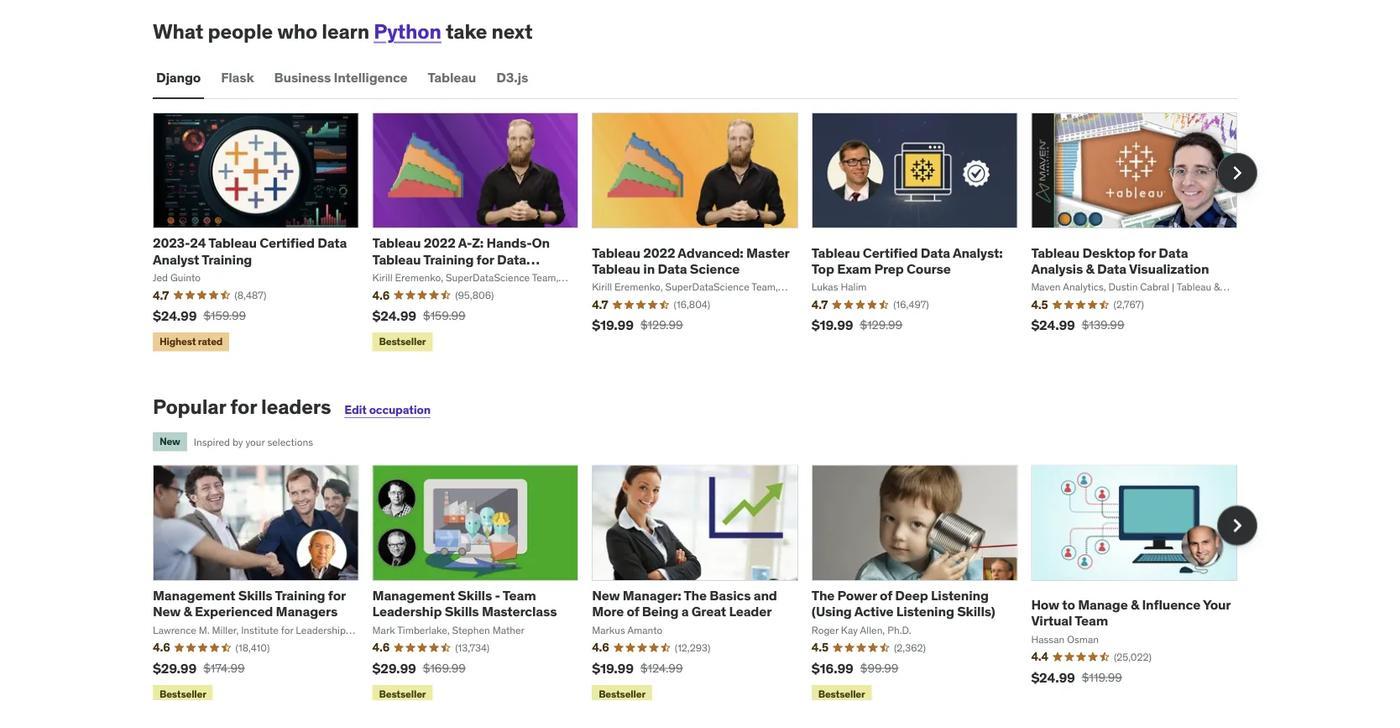 Task type: vqa. For each thing, say whether or not it's contained in the screenshot.
Being on the bottom of page
yes



Task type: describe. For each thing, give the bounding box(es) containing it.
master
[[746, 244, 790, 261]]

leaders
[[261, 394, 331, 419]]

django button
[[153, 57, 204, 97]]

visualization
[[1129, 260, 1209, 277]]

the power of deep listening (using active listening skills)
[[812, 587, 996, 620]]

great
[[692, 603, 726, 620]]

listening left skills)
[[897, 603, 954, 620]]

new inside management skills training for new & experienced managers
[[153, 603, 181, 620]]

tableau inside tableau desktop for data analysis & data visualization
[[1031, 244, 1080, 261]]

edit
[[344, 402, 367, 417]]

inspired by your selections
[[194, 435, 313, 448]]

carousel element containing 2023-24 tableau certified data analyst training
[[153, 112, 1258, 355]]

training inside management skills training for new & experienced managers
[[275, 587, 325, 604]]

training inside 'tableau 2022 a-z: hands-on tableau training for data science'
[[423, 250, 474, 268]]

to
[[1062, 596, 1075, 613]]

selections
[[267, 435, 313, 448]]

how to manage & influence your virtual team link
[[1031, 596, 1231, 629]]

management for skills
[[372, 587, 455, 604]]

2022 for data
[[643, 244, 675, 261]]

listening right deep on the bottom of the page
[[931, 587, 989, 604]]

your
[[246, 435, 265, 448]]

new manager: the basics and more of being a great leader link
[[592, 587, 777, 620]]

science inside 'tableau 2022 a-z: hands-on tableau training for data science'
[[372, 267, 422, 284]]

d3.js
[[496, 68, 528, 85]]

business intelligence button
[[271, 57, 411, 97]]

exam
[[837, 260, 872, 277]]

tableau 2022 advanced: master tableau in data science
[[592, 244, 790, 277]]

new for new manager: the basics and more of being a great leader
[[592, 587, 620, 604]]

certified inside 2023-24 tableau certified data analyst training
[[260, 234, 315, 252]]

what
[[153, 19, 203, 44]]

next
[[492, 19, 533, 44]]

skills for experienced
[[238, 587, 273, 604]]

deep
[[895, 587, 928, 604]]

tableau inside tableau certified data analyst: top exam prep course
[[812, 244, 860, 261]]

who
[[277, 19, 318, 44]]

prep
[[874, 260, 904, 277]]

-
[[495, 587, 500, 604]]

tableau desktop for data analysis & data visualization
[[1031, 244, 1209, 277]]

z:
[[472, 234, 484, 252]]

management skills - team leadership skills masterclass
[[372, 587, 557, 620]]

top
[[812, 260, 834, 277]]

2022 for tableau
[[424, 234, 456, 252]]

business
[[274, 68, 331, 85]]

flask button
[[218, 57, 257, 97]]

science inside tableau 2022 advanced: master tableau in data science
[[690, 260, 740, 277]]

leadership
[[372, 603, 442, 620]]

data inside 2023-24 tableau certified data analyst training
[[318, 234, 347, 252]]

for inside management skills training for new & experienced managers
[[328, 587, 346, 604]]

management skills - team leadership skills masterclass link
[[372, 587, 557, 620]]

tableau button
[[424, 57, 480, 97]]

d3.js button
[[493, 57, 532, 97]]

for inside 'tableau 2022 a-z: hands-on tableau training for data science'
[[477, 250, 494, 268]]

the inside new manager: the basics and more of being a great leader
[[684, 587, 707, 604]]

tableau desktop for data analysis & data visualization link
[[1031, 244, 1209, 277]]

how to manage & influence your virtual team
[[1031, 596, 1231, 629]]

carousel element containing management skills training for new & experienced managers
[[153, 465, 1258, 701]]

popular for leaders
[[153, 394, 331, 419]]

skills)
[[957, 603, 996, 620]]

tableau 2022 a-z: hands-on tableau training for data science link
[[372, 234, 550, 284]]

of inside new manager: the basics and more of being a great leader
[[627, 603, 639, 620]]

a-
[[458, 234, 472, 252]]

next image
[[1224, 512, 1251, 539]]

flask
[[221, 68, 254, 85]]

take
[[446, 19, 487, 44]]

data inside tableau 2022 advanced: master tableau in data science
[[658, 260, 687, 277]]

intelligence
[[334, 68, 408, 85]]

skills for masterclass
[[458, 587, 492, 604]]

manager:
[[623, 587, 681, 604]]

management skills training for new & experienced managers
[[153, 587, 346, 620]]

team inside how to manage & influence your virtual team
[[1075, 612, 1108, 629]]

active
[[855, 603, 894, 620]]

how
[[1031, 596, 1060, 613]]

by
[[233, 435, 243, 448]]



Task type: locate. For each thing, give the bounding box(es) containing it.
certified
[[260, 234, 315, 252], [863, 244, 918, 261]]

what people who learn python take next
[[153, 19, 533, 44]]

learn
[[322, 19, 370, 44]]

1 horizontal spatial certified
[[863, 244, 918, 261]]

team right -
[[503, 587, 536, 604]]

of right more
[[627, 603, 639, 620]]

0 horizontal spatial 2022
[[424, 234, 456, 252]]

management inside management skills - team leadership skills masterclass
[[372, 587, 455, 604]]

of left deep on the bottom of the page
[[880, 587, 892, 604]]

edit occupation
[[344, 402, 431, 417]]

analyst
[[153, 250, 199, 268]]

training
[[202, 250, 252, 268], [423, 250, 474, 268], [275, 587, 325, 604]]

0 horizontal spatial science
[[372, 267, 422, 284]]

new for new
[[160, 435, 180, 448]]

2023-24 tableau certified data analyst training link
[[153, 234, 347, 268]]

team right 'virtual'
[[1075, 612, 1108, 629]]

0 vertical spatial carousel element
[[153, 112, 1258, 355]]

1 carousel element from the top
[[153, 112, 1258, 355]]

python link
[[374, 19, 441, 44]]

1 vertical spatial team
[[1075, 612, 1108, 629]]

& left experienced
[[184, 603, 192, 620]]

being
[[642, 603, 679, 620]]

0 horizontal spatial &
[[184, 603, 192, 620]]

1 management from the left
[[153, 587, 235, 604]]

virtual
[[1031, 612, 1073, 629]]

1 horizontal spatial team
[[1075, 612, 1108, 629]]

new inside new manager: the basics and more of being a great leader
[[592, 587, 620, 604]]

training inside 2023-24 tableau certified data analyst training
[[202, 250, 252, 268]]

& for tableau desktop for data analysis & data visualization
[[1086, 260, 1095, 277]]

& for management skills training for new & experienced managers
[[184, 603, 192, 620]]

skills inside management skills training for new & experienced managers
[[238, 587, 273, 604]]

new left manager:
[[592, 587, 620, 604]]

manage
[[1078, 596, 1128, 613]]

inspired
[[194, 435, 230, 448]]

for
[[1139, 244, 1156, 261], [477, 250, 494, 268], [230, 394, 257, 419], [328, 587, 346, 604]]

the left power at right bottom
[[812, 587, 835, 604]]

for up by
[[230, 394, 257, 419]]

new left experienced
[[153, 603, 181, 620]]

training right analyst
[[202, 250, 252, 268]]

course
[[907, 260, 951, 277]]

masterclass
[[482, 603, 557, 620]]

0 horizontal spatial of
[[627, 603, 639, 620]]

tableau 2022 advanced: master tableau in data science link
[[592, 244, 790, 277]]

& inside tableau desktop for data analysis & data visualization
[[1086, 260, 1095, 277]]

analyst:
[[953, 244, 1003, 261]]

for right desktop
[[1139, 244, 1156, 261]]

in
[[643, 260, 655, 277]]

listening
[[931, 587, 989, 604], [897, 603, 954, 620]]

next image
[[1224, 160, 1251, 186]]

2023-
[[153, 234, 190, 252]]

1 vertical spatial carousel element
[[153, 465, 1258, 701]]

carousel element
[[153, 112, 1258, 355], [153, 465, 1258, 701]]

the inside the power of deep listening (using active listening skills)
[[812, 587, 835, 604]]

power
[[838, 587, 877, 604]]

2022
[[424, 234, 456, 252], [643, 244, 675, 261]]

basics
[[710, 587, 751, 604]]

training right experienced
[[275, 587, 325, 604]]

python
[[374, 19, 441, 44]]

& right analysis
[[1086, 260, 1095, 277]]

hands-
[[487, 234, 532, 252]]

0 horizontal spatial team
[[503, 587, 536, 604]]

2 management from the left
[[372, 587, 455, 604]]

1 horizontal spatial management
[[372, 587, 455, 604]]

2 carousel element from the top
[[153, 465, 1258, 701]]

the left the basics
[[684, 587, 707, 604]]

team
[[503, 587, 536, 604], [1075, 612, 1108, 629]]

occupation
[[369, 402, 431, 417]]

tableau 2022 a-z: hands-on tableau training for data science
[[372, 234, 550, 284]]

leader
[[729, 603, 772, 620]]

new down popular
[[160, 435, 180, 448]]

management skills training for new & experienced managers link
[[153, 587, 346, 620]]

24
[[190, 234, 206, 252]]

for left leadership
[[328, 587, 346, 604]]

the
[[684, 587, 707, 604], [812, 587, 835, 604]]

on
[[532, 234, 550, 252]]

2022 inside tableau 2022 advanced: master tableau in data science
[[643, 244, 675, 261]]

2022 left "advanced:"
[[643, 244, 675, 261]]

management inside management skills training for new & experienced managers
[[153, 587, 235, 604]]

certified inside tableau certified data analyst: top exam prep course
[[863, 244, 918, 261]]

0 horizontal spatial management
[[153, 587, 235, 604]]

2022 inside 'tableau 2022 a-z: hands-on tableau training for data science'
[[424, 234, 456, 252]]

more
[[592, 603, 624, 620]]

desktop
[[1083, 244, 1136, 261]]

data
[[318, 234, 347, 252], [921, 244, 950, 261], [1159, 244, 1188, 261], [497, 250, 526, 268], [658, 260, 687, 277], [1097, 260, 1127, 277]]

2 horizontal spatial &
[[1131, 596, 1139, 613]]

management
[[153, 587, 235, 604], [372, 587, 455, 604]]

analysis
[[1031, 260, 1083, 277]]

& inside management skills training for new & experienced managers
[[184, 603, 192, 620]]

tableau certified data analyst: top exam prep course link
[[812, 244, 1003, 277]]

business intelligence
[[274, 68, 408, 85]]

tableau inside button
[[428, 68, 476, 85]]

science
[[690, 260, 740, 277], [372, 267, 422, 284]]

managers
[[276, 603, 338, 620]]

1 horizontal spatial the
[[812, 587, 835, 604]]

data inside tableau certified data analyst: top exam prep course
[[921, 244, 950, 261]]

2 the from the left
[[812, 587, 835, 604]]

and
[[754, 587, 777, 604]]

2022 left a-
[[424, 234, 456, 252]]

&
[[1086, 260, 1095, 277], [1131, 596, 1139, 613], [184, 603, 192, 620]]

experienced
[[195, 603, 273, 620]]

2 horizontal spatial training
[[423, 250, 474, 268]]

for right a-
[[477, 250, 494, 268]]

tableau inside 2023-24 tableau certified data analyst training
[[208, 234, 257, 252]]

your
[[1203, 596, 1231, 613]]

1 horizontal spatial of
[[880, 587, 892, 604]]

management for &
[[153, 587, 235, 604]]

a
[[682, 603, 689, 620]]

0 horizontal spatial certified
[[260, 234, 315, 252]]

for inside tableau desktop for data analysis & data visualization
[[1139, 244, 1156, 261]]

influence
[[1142, 596, 1201, 613]]

1 horizontal spatial &
[[1086, 260, 1095, 277]]

0 vertical spatial team
[[503, 587, 536, 604]]

0 horizontal spatial the
[[684, 587, 707, 604]]

& inside how to manage & influence your virtual team
[[1131, 596, 1139, 613]]

team inside management skills - team leadership skills masterclass
[[503, 587, 536, 604]]

django
[[156, 68, 201, 85]]

new manager: the basics and more of being a great leader
[[592, 587, 777, 620]]

& right manage
[[1131, 596, 1139, 613]]

of
[[880, 587, 892, 604], [627, 603, 639, 620]]

training left "hands-"
[[423, 250, 474, 268]]

popular
[[153, 394, 226, 419]]

the power of deep listening (using active listening skills) link
[[812, 587, 996, 620]]

0 horizontal spatial training
[[202, 250, 252, 268]]

1 horizontal spatial 2022
[[643, 244, 675, 261]]

2023-24 tableau certified data analyst training
[[153, 234, 347, 268]]

edit occupation button
[[344, 402, 431, 417]]

tableau certified data analyst: top exam prep course
[[812, 244, 1003, 277]]

people
[[208, 19, 273, 44]]

(using
[[812, 603, 852, 620]]

advanced:
[[678, 244, 744, 261]]

of inside the power of deep listening (using active listening skills)
[[880, 587, 892, 604]]

data inside 'tableau 2022 a-z: hands-on tableau training for data science'
[[497, 250, 526, 268]]

1 the from the left
[[684, 587, 707, 604]]

1 horizontal spatial science
[[690, 260, 740, 277]]

1 horizontal spatial training
[[275, 587, 325, 604]]

skills
[[238, 587, 273, 604], [458, 587, 492, 604], [445, 603, 479, 620]]



